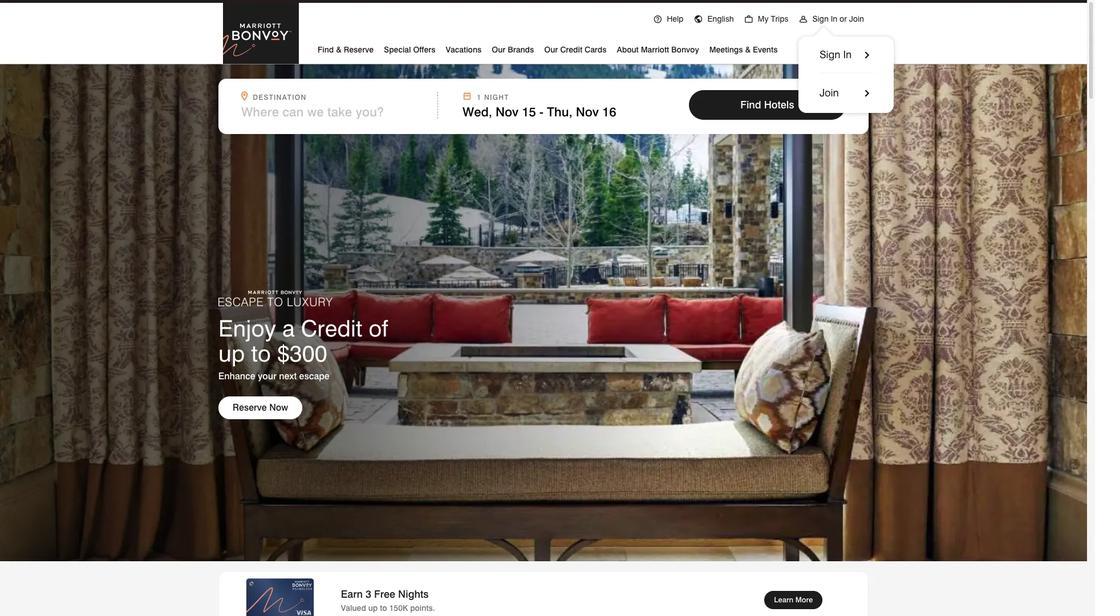 Task type: describe. For each thing, give the bounding box(es) containing it.
enhance
[[218, 371, 255, 382]]

about marriott bonvoy button
[[617, 40, 699, 57]]

enjoy a credit of up to $300 enhance your next escape
[[218, 314, 388, 382]]

marriott bonvoy boundless® credit card from chase image
[[233, 578, 327, 616]]

15
[[522, 104, 536, 119]]

or
[[840, 14, 847, 23]]

escape
[[299, 371, 330, 382]]

find & reserve
[[318, 45, 374, 54]]

offers
[[413, 45, 435, 54]]

find & reserve button
[[318, 40, 374, 57]]

wed,
[[463, 104, 492, 119]]

150k
[[389, 603, 408, 612]]

round image for sign
[[799, 15, 808, 24]]

to inside enjoy a credit of up to $300 enhance your next escape
[[251, 340, 271, 367]]

destination
[[253, 93, 307, 102]]

to inside earn 3 free nights valued up to 150k points.
[[380, 603, 387, 612]]

next
[[279, 371, 297, 382]]

16
[[602, 104, 616, 119]]

our credit cards link
[[544, 40, 607, 57]]

our brands button
[[492, 40, 534, 57]]

join link
[[820, 72, 874, 100]]

join inside dropdown button
[[849, 14, 864, 23]]

vacations button
[[446, 40, 482, 57]]

-
[[539, 104, 544, 119]]

sign for sign in
[[820, 48, 841, 60]]

help
[[667, 14, 684, 23]]

in for sign in
[[843, 48, 852, 60]]

points.
[[410, 603, 435, 612]]

about marriott bonvoy
[[617, 45, 699, 54]]

up inside enjoy a credit of up to $300 enhance your next escape
[[218, 340, 245, 367]]

special offers button
[[384, 40, 435, 57]]

2 nov from the left
[[576, 104, 599, 119]]

learn
[[774, 595, 793, 604]]

hotels
[[764, 99, 794, 111]]

vacations
[[446, 45, 482, 54]]

english button
[[689, 1, 739, 34]]

credit inside our credit cards link
[[560, 45, 582, 54]]

more
[[796, 595, 813, 604]]

about
[[617, 45, 639, 54]]

thu,
[[547, 104, 572, 119]]

earn
[[341, 588, 363, 600]]

sign in button
[[820, 48, 874, 62]]

0 horizontal spatial join
[[820, 87, 839, 99]]

my trips
[[758, 14, 789, 23]]

find hotels button
[[689, 90, 846, 120]]

find for find & reserve
[[318, 45, 334, 54]]

nights
[[398, 588, 429, 600]]

my
[[758, 14, 769, 23]]

help link
[[648, 1, 689, 34]]

a
[[282, 314, 295, 342]]

sign in or join
[[813, 14, 864, 23]]

& for find
[[336, 45, 342, 54]]

sign in or join button
[[794, 1, 869, 34]]

brands
[[508, 45, 534, 54]]

1
[[477, 93, 482, 102]]



Task type: vqa. For each thing, say whether or not it's contained in the screenshot.
top IN
yes



Task type: locate. For each thing, give the bounding box(es) containing it.
1 horizontal spatial reserve
[[344, 45, 374, 54]]

nov
[[496, 104, 519, 119], [576, 104, 599, 119]]

1 vertical spatial join
[[820, 87, 839, 99]]

reserve now link
[[218, 397, 302, 419]]

marriott bonvoy escape to luxury logo image
[[218, 273, 333, 307]]

reserve
[[344, 45, 374, 54], [233, 402, 267, 413]]

&
[[336, 45, 342, 54], [745, 45, 751, 54]]

our brands
[[492, 45, 534, 54]]

meetings & events
[[709, 45, 778, 54]]

reserve inside dropdown button
[[344, 45, 374, 54]]

in up join link
[[843, 48, 852, 60]]

free
[[374, 588, 395, 600]]

1 vertical spatial credit
[[301, 314, 362, 342]]

cards
[[585, 45, 607, 54]]

round image left help
[[653, 15, 662, 24]]

round image left my at the right top of the page
[[744, 15, 753, 24]]

reserve left now
[[233, 402, 267, 413]]

meetings
[[709, 45, 743, 54]]

0 vertical spatial in
[[831, 14, 838, 23]]

0 horizontal spatial find
[[318, 45, 334, 54]]

1 horizontal spatial join
[[849, 14, 864, 23]]

join down sign in
[[820, 87, 839, 99]]

sign in
[[820, 48, 852, 60]]

none search field containing wed, nov 15 - thu, nov 16
[[218, 79, 869, 134]]

our for our brands
[[492, 45, 506, 54]]

0 horizontal spatial nov
[[496, 104, 519, 119]]

credit left cards
[[560, 45, 582, 54]]

our credit cards
[[544, 45, 607, 54]]

up up 'enhance' at the bottom
[[218, 340, 245, 367]]

in for sign in or join
[[831, 14, 838, 23]]

sign left or at the right of the page
[[813, 14, 829, 23]]

1 vertical spatial to
[[380, 603, 387, 612]]

3
[[366, 588, 371, 600]]

find
[[318, 45, 334, 54], [741, 99, 761, 111]]

2 round image from the left
[[694, 15, 703, 24]]

2 our from the left
[[544, 45, 558, 54]]

events
[[753, 45, 778, 54]]

trips
[[771, 14, 789, 23]]

round image inside the help link
[[653, 15, 662, 24]]

round image for help
[[653, 15, 662, 24]]

credit right a
[[301, 314, 362, 342]]

1 nov from the left
[[496, 104, 519, 119]]

0 horizontal spatial up
[[218, 340, 245, 367]]

sign up join link
[[820, 48, 841, 60]]

1 horizontal spatial our
[[544, 45, 558, 54]]

our inside dropdown button
[[492, 45, 506, 54]]

1 vertical spatial find
[[741, 99, 761, 111]]

round image for my
[[744, 15, 753, 24]]

in
[[831, 14, 838, 23], [843, 48, 852, 60]]

destination field
[[241, 104, 431, 119]]

1 horizontal spatial in
[[843, 48, 852, 60]]

sign inside sign in button
[[820, 48, 841, 60]]

our
[[492, 45, 506, 54], [544, 45, 558, 54]]

0 vertical spatial join
[[849, 14, 864, 23]]

0 vertical spatial sign
[[813, 14, 829, 23]]

sign inside sign in or join dropdown button
[[813, 14, 829, 23]]

1 horizontal spatial credit
[[560, 45, 582, 54]]

0 vertical spatial find
[[318, 45, 334, 54]]

Destination text field
[[241, 104, 416, 119]]

2 & from the left
[[745, 45, 751, 54]]

up inside earn 3 free nights valued up to 150k points.
[[368, 603, 378, 612]]

your
[[258, 371, 277, 382]]

1 horizontal spatial to
[[380, 603, 387, 612]]

0 vertical spatial credit
[[560, 45, 582, 54]]

1 horizontal spatial &
[[745, 45, 751, 54]]

round image
[[653, 15, 662, 24], [694, 15, 703, 24]]

reserve left special
[[344, 45, 374, 54]]

0 horizontal spatial round image
[[744, 15, 753, 24]]

reserve now
[[233, 402, 288, 413]]

special
[[384, 45, 411, 54]]

valued
[[341, 603, 366, 612]]

our right brands
[[544, 45, 558, 54]]

sign for sign in or join
[[813, 14, 829, 23]]

up down 3
[[368, 603, 378, 612]]

to
[[251, 340, 271, 367], [380, 603, 387, 612]]

0 horizontal spatial round image
[[653, 15, 662, 24]]

round image inside my trips button
[[744, 15, 753, 24]]

0 horizontal spatial to
[[251, 340, 271, 367]]

0 vertical spatial reserve
[[344, 45, 374, 54]]

round image inside sign in or join dropdown button
[[799, 15, 808, 24]]

1 horizontal spatial round image
[[799, 15, 808, 24]]

in inside sign in button
[[843, 48, 852, 60]]

nov down night
[[496, 104, 519, 119]]

1 our from the left
[[492, 45, 506, 54]]

1 vertical spatial in
[[843, 48, 852, 60]]

sign
[[813, 14, 829, 23], [820, 48, 841, 60]]

find inside dropdown button
[[318, 45, 334, 54]]

1 vertical spatial up
[[368, 603, 378, 612]]

1 & from the left
[[336, 45, 342, 54]]

2 round image from the left
[[799, 15, 808, 24]]

1 vertical spatial sign
[[820, 48, 841, 60]]

my trips button
[[739, 1, 794, 34]]

None search field
[[218, 79, 869, 134]]

round image for english
[[694, 15, 703, 24]]

special offers
[[384, 45, 435, 54]]

find inside 'button'
[[741, 99, 761, 111]]

bonvoy
[[671, 45, 699, 54]]

english
[[708, 14, 734, 23]]

find for find hotels
[[741, 99, 761, 111]]

in inside sign in or join dropdown button
[[831, 14, 838, 23]]

0 horizontal spatial credit
[[301, 314, 362, 342]]

our left brands
[[492, 45, 506, 54]]

learn more
[[774, 595, 813, 604]]

$300
[[277, 340, 327, 367]]

meetings & events button
[[709, 40, 778, 57]]

1 horizontal spatial round image
[[694, 15, 703, 24]]

round image right trips
[[799, 15, 808, 24]]

night
[[484, 93, 509, 102]]

0 horizontal spatial in
[[831, 14, 838, 23]]

1 round image from the left
[[744, 15, 753, 24]]

in left or at the right of the page
[[831, 14, 838, 23]]

find hotels
[[741, 99, 794, 111]]

now
[[269, 402, 288, 413]]

join right or at the right of the page
[[849, 14, 864, 23]]

enjoy
[[218, 314, 276, 342]]

nov left 16
[[576, 104, 599, 119]]

up
[[218, 340, 245, 367], [368, 603, 378, 612]]

round image left english at the right top of the page
[[694, 15, 703, 24]]

0 horizontal spatial reserve
[[233, 402, 267, 413]]

join
[[849, 14, 864, 23], [820, 87, 839, 99]]

1 horizontal spatial nov
[[576, 104, 599, 119]]

0 horizontal spatial &
[[336, 45, 342, 54]]

1 round image from the left
[[653, 15, 662, 24]]

1 vertical spatial reserve
[[233, 402, 267, 413]]

earn 3 free nights valued up to 150k points.
[[341, 588, 435, 612]]

0 horizontal spatial our
[[492, 45, 506, 54]]

1 horizontal spatial find
[[741, 99, 761, 111]]

& for meetings
[[745, 45, 751, 54]]

0 vertical spatial up
[[218, 340, 245, 367]]

1 night wed, nov 15 - thu, nov 16
[[463, 93, 616, 119]]

to up 'your'
[[251, 340, 271, 367]]

marriott
[[641, 45, 669, 54]]

our for our credit cards
[[544, 45, 558, 54]]

learn more link
[[765, 591, 823, 609]]

credit
[[560, 45, 582, 54], [301, 314, 362, 342]]

of
[[369, 314, 388, 342]]

round image inside the english button
[[694, 15, 703, 24]]

credit inside enjoy a credit of up to $300 enhance your next escape
[[301, 314, 362, 342]]

1 horizontal spatial up
[[368, 603, 378, 612]]

0 vertical spatial to
[[251, 340, 271, 367]]

to down the free
[[380, 603, 387, 612]]

round image
[[744, 15, 753, 24], [799, 15, 808, 24]]



